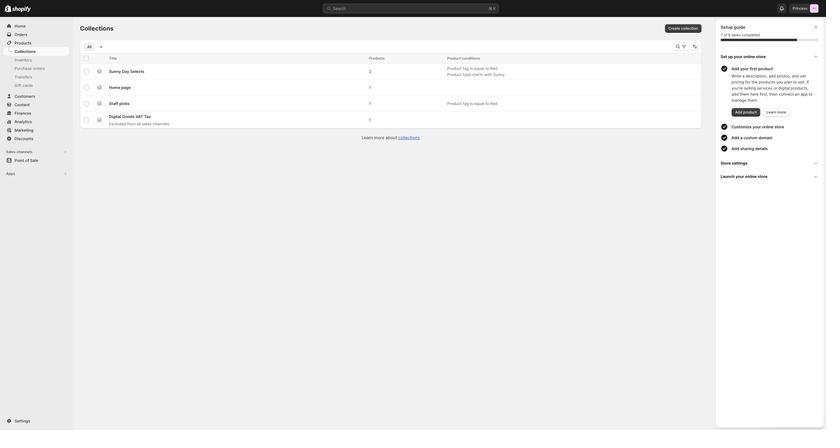 Task type: vqa. For each thing, say whether or not it's contained in the screenshot.
the topmost of
yes



Task type: describe. For each thing, give the bounding box(es) containing it.
apps button
[[4, 170, 69, 178]]

add sharing details button
[[732, 143, 822, 154]]

orders
[[33, 66, 45, 71]]

digital
[[779, 86, 790, 91]]

learn for learn more
[[767, 110, 777, 115]]

sales channels
[[6, 150, 32, 154]]

3 1 from the top
[[369, 118, 371, 123]]

home for home
[[15, 24, 26, 28]]

product inside button
[[759, 66, 774, 71]]

0 horizontal spatial shopify image
[[5, 5, 11, 12]]

pricing
[[732, 80, 745, 85]]

and
[[793, 74, 800, 78]]

selects
[[130, 69, 144, 74]]

7
[[721, 33, 723, 37]]

customers link
[[4, 92, 69, 101]]

content
[[15, 102, 30, 107]]

⌘ k
[[489, 6, 496, 11]]

more for learn more
[[778, 110, 787, 115]]

purchase orders link
[[4, 64, 69, 73]]

digital goods vat tax excluded from all sales channels
[[109, 114, 169, 126]]

marketing
[[15, 128, 33, 133]]

home page link
[[109, 85, 131, 90]]

sell.
[[799, 80, 806, 85]]

launch
[[721, 174, 735, 179]]

0 vertical spatial store
[[757, 54, 766, 59]]

about
[[386, 135, 397, 140]]

create collection link
[[665, 24, 702, 33]]

add your first product
[[732, 66, 774, 71]]

plan
[[785, 80, 793, 85]]

sunny inside product tag is equal to red product type starts with sunny
[[494, 72, 505, 77]]

is for product tag is equal to red
[[470, 101, 473, 106]]

discounts
[[15, 136, 33, 141]]

if
[[807, 80, 810, 85]]

staff picks
[[109, 101, 130, 106]]

finances link
[[4, 109, 69, 118]]

your for launch your online store
[[736, 174, 745, 179]]

sale
[[30, 158, 38, 163]]

vat
[[136, 114, 143, 119]]

purchase
[[15, 66, 32, 71]]

page
[[121, 85, 131, 90]]

online for customize your online store
[[763, 125, 774, 129]]

orders
[[15, 32, 27, 37]]

store settings
[[721, 161, 748, 166]]

set
[[801, 74, 807, 78]]

home for home page
[[109, 85, 120, 90]]

sharing
[[741, 146, 755, 151]]

customize your online store button
[[732, 122, 822, 132]]

transfers
[[15, 75, 32, 79]]

first,
[[760, 92, 769, 97]]

your for add your first product
[[741, 66, 749, 71]]

digital goods vat tax link
[[109, 114, 151, 119]]

setup guide
[[721, 25, 746, 30]]

1 horizontal spatial products
[[369, 56, 385, 61]]

services
[[758, 86, 773, 91]]

learn more about collections
[[362, 135, 420, 140]]

all
[[87, 45, 92, 49]]

equal for product tag is equal to red
[[474, 101, 485, 106]]

0 vertical spatial add
[[769, 74, 776, 78]]

of for sale
[[25, 158, 29, 163]]

store for customize your online store
[[775, 125, 785, 129]]

settings link
[[4, 417, 69, 426]]

of for 9
[[724, 33, 728, 37]]

inventory
[[15, 58, 32, 62]]

is for product tag is equal to red product type starts with sunny
[[470, 66, 473, 71]]

point of sale button
[[0, 156, 73, 165]]

add for add your first product
[[732, 66, 740, 71]]

completed
[[742, 33, 761, 37]]

them
[[740, 92, 750, 97]]

red for product tag is equal to red product type starts with sunny
[[491, 66, 498, 71]]

launch your online store
[[721, 174, 768, 179]]

add for add product
[[736, 110, 743, 115]]

transfers link
[[4, 73, 69, 81]]

the
[[752, 80, 758, 85]]

settings
[[15, 419, 30, 424]]

write a description, add photos, and set pricing for the products you plan to sell. if you're selling services or digital products, add them here first, then connect an app to manage them.
[[732, 74, 813, 103]]

apps
[[6, 172, 15, 176]]

point
[[15, 158, 24, 163]]

1 for page
[[369, 85, 371, 90]]

staff picks link
[[109, 101, 130, 106]]

add product link
[[732, 108, 761, 117]]

point of sale
[[15, 158, 38, 163]]

sales channels button
[[4, 148, 69, 156]]

learn more link
[[763, 108, 790, 117]]

add for add a custom domain
[[732, 135, 740, 140]]

collections link
[[4, 47, 69, 56]]

0 vertical spatial online
[[744, 54, 756, 59]]

all button
[[84, 43, 95, 51]]

manage
[[732, 98, 747, 103]]

domain
[[759, 135, 773, 140]]

sunny day selects link
[[109, 69, 144, 74]]

setup guide dialog
[[716, 19, 824, 428]]

them.
[[748, 98, 759, 103]]

from
[[127, 122, 136, 126]]

1 horizontal spatial shopify image
[[12, 6, 31, 12]]

red for product tag is equal to red
[[491, 101, 498, 106]]

to inside product tag is equal to red product type starts with sunny
[[486, 66, 490, 71]]

set up your online store
[[721, 54, 766, 59]]

0 horizontal spatial sunny
[[109, 69, 121, 74]]

sunny day selects
[[109, 69, 144, 74]]

finances
[[15, 111, 31, 116]]

goods
[[122, 114, 135, 119]]

orders link
[[4, 30, 69, 39]]

product for product tag is equal to red
[[448, 101, 462, 106]]

learn more
[[767, 110, 787, 115]]

products
[[759, 80, 776, 85]]



Task type: locate. For each thing, give the bounding box(es) containing it.
7 of 9 tasks completed
[[721, 33, 761, 37]]

channels inside digital goods vat tax excluded from all sales channels
[[153, 122, 169, 126]]

home
[[15, 24, 26, 28], [109, 85, 120, 90]]

1 horizontal spatial sunny
[[494, 72, 505, 77]]

princess image
[[811, 4, 819, 13]]

online
[[744, 54, 756, 59], [763, 125, 774, 129], [746, 174, 757, 179]]

guide
[[734, 25, 746, 30]]

tax
[[144, 114, 151, 119]]

title
[[109, 56, 117, 61]]

excluded
[[109, 122, 126, 126]]

staff
[[109, 101, 118, 106]]

to down and
[[794, 80, 798, 85]]

customize your online store
[[732, 125, 785, 129]]

0 vertical spatial learn
[[767, 110, 777, 115]]

0 horizontal spatial home
[[15, 24, 26, 28]]

analytics
[[15, 119, 32, 124]]

princess
[[793, 6, 808, 11]]

add up write
[[732, 66, 740, 71]]

learn inside learn more link
[[767, 110, 777, 115]]

a for write
[[743, 74, 745, 78]]

product
[[448, 56, 461, 61], [448, 66, 462, 71], [448, 72, 462, 77], [448, 101, 462, 106]]

add product
[[736, 110, 757, 115]]

2 product from the top
[[448, 66, 462, 71]]

0 vertical spatial red
[[491, 66, 498, 71]]

up
[[729, 54, 733, 59]]

here
[[751, 92, 759, 97]]

or
[[774, 86, 778, 91]]

connect
[[779, 92, 795, 97]]

your for customize your online store
[[753, 125, 762, 129]]

0 vertical spatial more
[[778, 110, 787, 115]]

0 vertical spatial of
[[724, 33, 728, 37]]

2 vertical spatial 1
[[369, 118, 371, 123]]

product down the them.
[[744, 110, 757, 115]]

0 vertical spatial equal
[[474, 66, 485, 71]]

channels inside button
[[17, 150, 32, 154]]

to right app
[[809, 92, 813, 97]]

home link
[[4, 22, 69, 30]]

online down settings
[[746, 174, 757, 179]]

add sharing details
[[732, 146, 768, 151]]

0 horizontal spatial products
[[15, 41, 31, 45]]

inventory link
[[4, 56, 69, 64]]

2 vertical spatial store
[[758, 174, 768, 179]]

1 horizontal spatial home
[[109, 85, 120, 90]]

0 vertical spatial a
[[743, 74, 745, 78]]

red inside product tag is equal to red product type starts with sunny
[[491, 66, 498, 71]]

1 horizontal spatial product
[[759, 66, 774, 71]]

0 horizontal spatial add
[[732, 92, 739, 97]]

equal for product tag is equal to red product type starts with sunny
[[474, 66, 485, 71]]

1 horizontal spatial more
[[778, 110, 787, 115]]

learn up customize your online store button
[[767, 110, 777, 115]]

product conditions
[[448, 56, 480, 61]]

create collection
[[669, 26, 699, 31]]

0 vertical spatial product
[[759, 66, 774, 71]]

discounts link
[[4, 135, 69, 143]]

1 vertical spatial more
[[374, 135, 385, 140]]

1 vertical spatial add
[[732, 92, 739, 97]]

2 red from the top
[[491, 101, 498, 106]]

channels right sales
[[153, 122, 169, 126]]

1 vertical spatial online
[[763, 125, 774, 129]]

add down customize
[[732, 135, 740, 140]]

learn left about
[[362, 135, 373, 140]]

1 vertical spatial is
[[470, 101, 473, 106]]

add your first product button
[[732, 63, 822, 73]]

then
[[770, 92, 778, 97]]

of inside "setup guide" dialog
[[724, 33, 728, 37]]

setup
[[721, 25, 733, 30]]

store down store settings button
[[758, 174, 768, 179]]

a right write
[[743, 74, 745, 78]]

1 vertical spatial equal
[[474, 101, 485, 106]]

a left custom
[[741, 135, 743, 140]]

products down 'orders' on the left of the page
[[15, 41, 31, 45]]

for
[[746, 80, 751, 85]]

tag inside product tag is equal to red product type starts with sunny
[[463, 66, 469, 71]]

more up customize your online store button
[[778, 110, 787, 115]]

collections
[[399, 135, 420, 140]]

cards
[[23, 83, 33, 88]]

your up add a custom domain
[[753, 125, 762, 129]]

0 vertical spatial is
[[470, 66, 473, 71]]

2
[[369, 69, 372, 74]]

customers
[[15, 94, 35, 99]]

1 horizontal spatial collections
[[80, 25, 114, 32]]

tasks
[[732, 33, 741, 37]]

0 vertical spatial channels
[[153, 122, 169, 126]]

to up 'with'
[[486, 66, 490, 71]]

create
[[669, 26, 681, 31]]

store up add a custom domain button
[[775, 125, 785, 129]]

more
[[778, 110, 787, 115], [374, 135, 385, 140]]

1 vertical spatial products
[[369, 56, 385, 61]]

of left sale
[[25, 158, 29, 163]]

1 horizontal spatial learn
[[767, 110, 777, 115]]

1 product from the top
[[448, 56, 461, 61]]

4 product from the top
[[448, 101, 462, 106]]

tag up type on the right
[[463, 66, 469, 71]]

set up your online store button
[[719, 50, 822, 63]]

your left first
[[741, 66, 749, 71]]

search
[[333, 6, 346, 11]]

0 horizontal spatial collections
[[15, 49, 36, 54]]

1 tag from the top
[[463, 66, 469, 71]]

1 vertical spatial store
[[775, 125, 785, 129]]

a inside button
[[741, 135, 743, 140]]

product for product tag is equal to red product type starts with sunny
[[448, 66, 462, 71]]

1 horizontal spatial add
[[769, 74, 776, 78]]

add
[[769, 74, 776, 78], [732, 92, 739, 97]]

1 vertical spatial a
[[741, 135, 743, 140]]

gift cards
[[15, 83, 33, 88]]

store for launch your online store
[[758, 174, 768, 179]]

1 vertical spatial 1
[[369, 101, 371, 106]]

2 equal from the top
[[474, 101, 485, 106]]

more left about
[[374, 135, 385, 140]]

add your first product element
[[720, 73, 822, 117]]

collections up all
[[80, 25, 114, 32]]

is inside product tag is equal to red product type starts with sunny
[[470, 66, 473, 71]]

1 horizontal spatial channels
[[153, 122, 169, 126]]

launch your online store button
[[719, 170, 822, 183]]

1 vertical spatial channels
[[17, 150, 32, 154]]

0 horizontal spatial product
[[744, 110, 757, 115]]

product tag is equal to red product type starts with sunny
[[448, 66, 505, 77]]

product for product conditions
[[448, 56, 461, 61]]

1 vertical spatial collections
[[15, 49, 36, 54]]

shopify image
[[5, 5, 11, 12], [12, 6, 31, 12]]

conditions
[[462, 56, 480, 61]]

app
[[801, 92, 808, 97]]

product
[[759, 66, 774, 71], [744, 110, 757, 115]]

0 horizontal spatial learn
[[362, 135, 373, 140]]

collections link
[[399, 135, 420, 140]]

tag for product tag is equal to red
[[463, 101, 469, 106]]

add inside button
[[732, 66, 740, 71]]

learn for learn more about collections
[[362, 135, 373, 140]]

home up 'orders' on the left of the page
[[15, 24, 26, 28]]

content link
[[4, 101, 69, 109]]

1 vertical spatial product
[[744, 110, 757, 115]]

k
[[494, 6, 496, 11]]

tag
[[463, 66, 469, 71], [463, 101, 469, 106]]

0 vertical spatial 1
[[369, 85, 371, 90]]

settings
[[732, 161, 748, 166]]

equal up the starts
[[474, 66, 485, 71]]

tag for product tag is equal to red product type starts with sunny
[[463, 66, 469, 71]]

of inside button
[[25, 158, 29, 163]]

your right the launch
[[736, 174, 745, 179]]

collections up inventory
[[15, 49, 36, 54]]

2 is from the top
[[470, 101, 473, 106]]

red
[[491, 66, 498, 71], [491, 101, 498, 106]]

set
[[721, 54, 728, 59]]

3 product from the top
[[448, 72, 462, 77]]

0 vertical spatial products
[[15, 41, 31, 45]]

description,
[[746, 74, 768, 78]]

0 vertical spatial collections
[[80, 25, 114, 32]]

more inside add your first product element
[[778, 110, 787, 115]]

all
[[137, 122, 141, 126]]

home page
[[109, 85, 131, 90]]

add a custom domain button
[[732, 132, 822, 143]]

is down type on the right
[[470, 101, 473, 106]]

1 equal from the top
[[474, 66, 485, 71]]

collections
[[80, 25, 114, 32], [15, 49, 36, 54]]

1 is from the top
[[470, 66, 473, 71]]

1 vertical spatial of
[[25, 158, 29, 163]]

add for add sharing details
[[732, 146, 740, 151]]

custom
[[744, 135, 758, 140]]

0 horizontal spatial channels
[[17, 150, 32, 154]]

0 vertical spatial tag
[[463, 66, 469, 71]]

1 vertical spatial red
[[491, 101, 498, 106]]

add up products
[[769, 74, 776, 78]]

1 vertical spatial tag
[[463, 101, 469, 106]]

details
[[756, 146, 768, 151]]

your right up
[[734, 54, 743, 59]]

red up 'with'
[[491, 66, 498, 71]]

equal inside product tag is equal to red product type starts with sunny
[[474, 66, 485, 71]]

2 tag from the top
[[463, 101, 469, 106]]

store up first
[[757, 54, 766, 59]]

gift
[[15, 83, 21, 88]]

online up add your first product on the top
[[744, 54, 756, 59]]

day
[[122, 69, 129, 74]]

1 red from the top
[[491, 66, 498, 71]]

0 horizontal spatial more
[[374, 135, 385, 140]]

home left page
[[109, 85, 120, 90]]

1 vertical spatial home
[[109, 85, 120, 90]]

equal down the starts
[[474, 101, 485, 106]]

red down 'with'
[[491, 101, 498, 106]]

add down you're
[[732, 92, 739, 97]]

0 horizontal spatial of
[[25, 158, 29, 163]]

1 1 from the top
[[369, 85, 371, 90]]

a inside write a description, add photos, and set pricing for the products you plan to sell. if you're selling services or digital products, add them here first, then connect an app to manage them.
[[743, 74, 745, 78]]

add down manage
[[736, 110, 743, 115]]

tag down type on the right
[[463, 101, 469, 106]]

a for add
[[741, 135, 743, 140]]

0 vertical spatial home
[[15, 24, 26, 28]]

products,
[[792, 86, 809, 91]]

2 1 from the top
[[369, 101, 371, 106]]

your inside button
[[741, 66, 749, 71]]

products link
[[4, 39, 69, 47]]

is up type on the right
[[470, 66, 473, 71]]

sunny left day
[[109, 69, 121, 74]]

channels up point of sale on the top of the page
[[17, 150, 32, 154]]

photos,
[[778, 74, 792, 78]]

online for launch your online store
[[746, 174, 757, 179]]

1 vertical spatial learn
[[362, 135, 373, 140]]

of right the 7
[[724, 33, 728, 37]]

purchase orders
[[15, 66, 45, 71]]

channels
[[153, 122, 169, 126], [17, 150, 32, 154]]

2 vertical spatial online
[[746, 174, 757, 179]]

products up 2
[[369, 56, 385, 61]]

1 for picks
[[369, 101, 371, 106]]

1 horizontal spatial of
[[724, 33, 728, 37]]

store settings button
[[719, 157, 822, 170]]

product up description,
[[759, 66, 774, 71]]

to down 'with'
[[486, 101, 490, 106]]

more for learn more about collections
[[374, 135, 385, 140]]

online up 'domain'
[[763, 125, 774, 129]]

add left sharing
[[732, 146, 740, 151]]

digital
[[109, 114, 121, 119]]

analytics link
[[4, 118, 69, 126]]

⌘
[[489, 6, 493, 11]]

store
[[721, 161, 731, 166]]

of
[[724, 33, 728, 37], [25, 158, 29, 163]]

sunny right 'with'
[[494, 72, 505, 77]]



